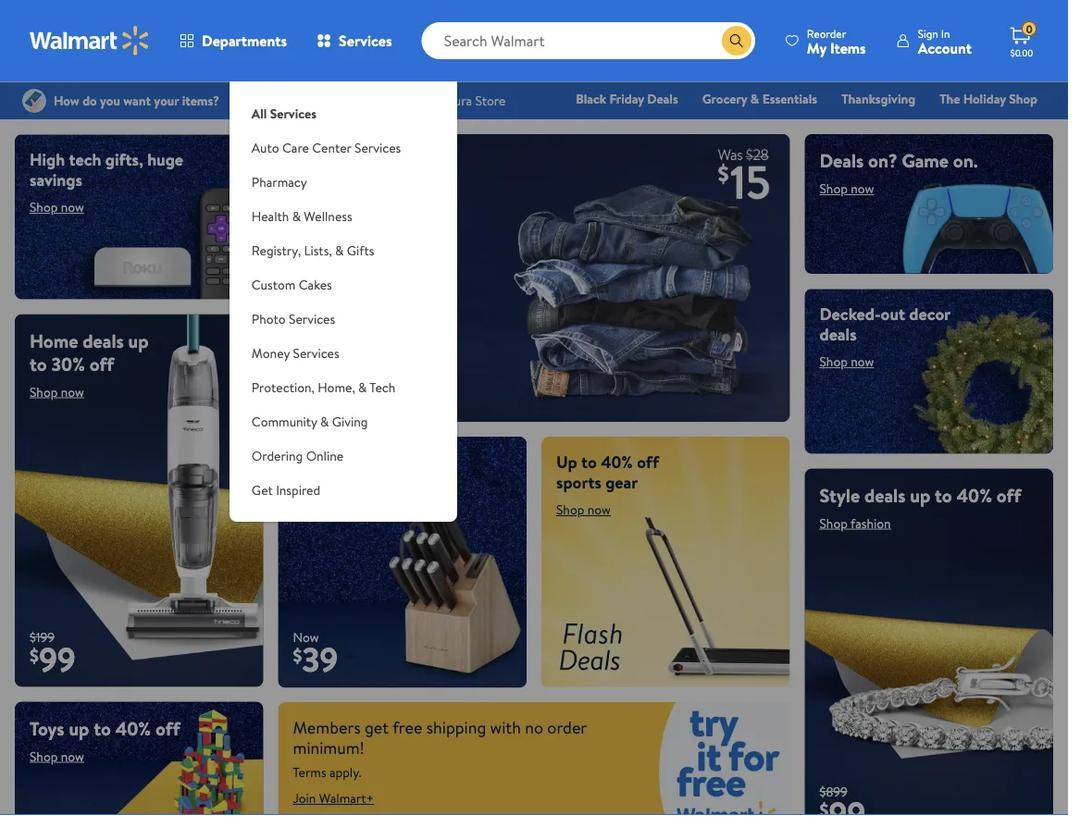 Task type: describe. For each thing, give the bounding box(es) containing it.
gifts
[[347, 241, 374, 259]]

save big!
[[293, 314, 436, 365]]

off inside style deals up to 40% off shop fashion
[[997, 482, 1022, 508]]

up for 30%
[[128, 328, 149, 354]]

protection,
[[252, 378, 315, 396]]

free
[[393, 716, 423, 740]]

search icon image
[[729, 33, 744, 48]]

shop now link for decked-out decor deals
[[820, 353, 874, 371]]

custom cakes button
[[229, 268, 457, 302]]

account
[[918, 38, 972, 58]]

shop now link for up to 40% off sports gear
[[556, 501, 611, 519]]

shop now link for high tech gifts, huge savings
[[30, 198, 84, 216]]

center
[[312, 138, 352, 156]]

shop inside the holiday shop gift finder
[[1009, 90, 1038, 108]]

deals for style deals up to 40% off
[[865, 482, 906, 508]]

community & giving
[[252, 413, 368, 431]]

community
[[252, 413, 317, 431]]

up for 40%
[[910, 482, 931, 508]]

protection, home, & tech button
[[229, 370, 457, 405]]

game
[[902, 148, 949, 174]]

to inside style deals up to 40% off shop fashion
[[935, 482, 953, 508]]

$199 $ 99
[[30, 628, 76, 682]]

registry,
[[252, 241, 301, 259]]

shop inside style deals up to 40% off shop fashion
[[820, 514, 848, 532]]

deals on? game on. shop now
[[820, 148, 978, 198]]

reorder my items
[[807, 25, 866, 58]]

services for all services
[[270, 104, 317, 122]]

protection, home, & tech
[[252, 378, 396, 396]]

40% inside style deals up to 40% off shop fashion
[[957, 482, 993, 508]]

home for 39
[[293, 451, 337, 474]]

Search search field
[[422, 22, 755, 59]]

holiday
[[964, 90, 1006, 108]]

grocery & essentials link
[[694, 89, 826, 109]]

deals inside deals on? game on. shop now
[[820, 148, 864, 174]]

auto care center services
[[252, 138, 401, 156]]

shop inside decked-out decor deals shop now
[[820, 353, 848, 371]]

minimum!
[[293, 737, 365, 760]]

home for 99
[[30, 328, 78, 354]]

giving
[[332, 413, 368, 431]]

electronics
[[618, 116, 680, 134]]

deals inside decked-out decor deals shop now
[[820, 323, 857, 346]]

shop inside shop now link
[[308, 384, 336, 402]]

one debit
[[975, 116, 1038, 134]]

registry
[[904, 116, 951, 134]]

to inside toys up to 40% off shop now
[[94, 716, 111, 742]]

online
[[306, 447, 344, 465]]

now
[[293, 629, 319, 647]]

photo
[[252, 310, 286, 328]]

finder
[[557, 116, 593, 134]]

toys up to 40% off shop now
[[30, 716, 180, 766]]

health & wellness
[[252, 207, 352, 225]]

thanksgiving
[[842, 90, 916, 108]]

now dollar 39 null group
[[278, 629, 338, 688]]

30%
[[51, 351, 85, 377]]

now $ 39
[[293, 629, 338, 683]]

0 vertical spatial deals
[[647, 90, 678, 108]]

style deals up to 40% off shop fashion
[[820, 482, 1022, 532]]

debit
[[1006, 116, 1038, 134]]

was dollar $199, now dollar 99 group
[[15, 628, 76, 688]]

services inside popup button
[[339, 31, 392, 51]]

wellness
[[304, 207, 352, 225]]

$899
[[820, 783, 848, 801]]

the holiday shop link
[[932, 89, 1046, 109]]

shop inside home deals are served shop now
[[293, 480, 321, 498]]

shop inside toy shop link
[[726, 116, 755, 134]]

services right center
[[355, 138, 401, 156]]

black friday deals
[[576, 90, 678, 108]]

friday
[[610, 90, 644, 108]]

to inside home deals up to 30% off shop now
[[30, 351, 47, 377]]

money services button
[[229, 336, 457, 370]]

all
[[252, 104, 267, 122]]

sports
[[556, 471, 602, 495]]

toy shop link
[[696, 115, 763, 135]]

members get free shipping with no order minimum! terms apply. join walmart+
[[293, 716, 587, 808]]

apply.
[[330, 764, 362, 782]]

big!
[[376, 314, 436, 365]]

shop now link for deals on? game on.
[[820, 180, 874, 198]]

sign
[[918, 25, 939, 41]]

40% inside up to 40% off sports gear shop now
[[601, 451, 633, 474]]

registry, lists, & gifts
[[252, 241, 374, 259]]

& for giving
[[320, 413, 329, 431]]

now inside high tech gifts, huge savings shop now
[[61, 198, 84, 216]]

gear
[[606, 471, 638, 495]]

pharmacy button
[[229, 165, 457, 199]]

shop now link for save big!
[[293, 378, 378, 407]]

all services
[[252, 104, 317, 122]]

walmart image
[[30, 26, 150, 56]]

items
[[830, 38, 866, 58]]

join walmart+ link
[[293, 790, 374, 808]]

departments
[[202, 31, 287, 51]]

tech
[[69, 148, 101, 171]]

& left tech
[[358, 378, 367, 396]]

now inside home deals are served shop now
[[324, 480, 348, 498]]

now up giving
[[339, 384, 363, 402]]

services button
[[302, 19, 407, 63]]

shop fashion link
[[820, 514, 891, 532]]

save
[[293, 314, 367, 365]]

the
[[940, 90, 960, 108]]

home deals are served shop now
[[293, 451, 456, 498]]

ordering online
[[252, 447, 344, 465]]

all services link
[[229, 81, 457, 131]]

members
[[293, 716, 361, 740]]

get inspired button
[[229, 473, 457, 507]]

ordering online button
[[229, 439, 457, 473]]

on.
[[954, 148, 978, 174]]

& for wellness
[[292, 207, 301, 225]]

services for money services
[[293, 344, 339, 362]]

decked-out decor deals shop now
[[820, 302, 951, 371]]

out
[[881, 302, 906, 325]]

shop inside deals on? game on. shop now
[[820, 180, 848, 198]]

home inside home "link"
[[779, 116, 813, 134]]

pharmacy
[[252, 173, 307, 191]]

40% inside toys up to 40% off shop now
[[115, 716, 151, 742]]



Task type: locate. For each thing, give the bounding box(es) containing it.
electronics link
[[609, 115, 689, 135]]

services down cakes
[[289, 310, 335, 328]]

shop now
[[308, 384, 363, 402]]

photo services
[[252, 310, 335, 328]]

deals inside home deals up to 30% off shop now
[[83, 328, 124, 354]]

& right the grocery
[[751, 90, 760, 108]]

up to 40% off sports gear shop now
[[556, 451, 659, 519]]

Walmart Site-Wide search field
[[422, 22, 755, 59]]

high
[[30, 148, 65, 171]]

now down ordering online dropdown button
[[324, 480, 348, 498]]

my
[[807, 38, 827, 58]]

terms
[[293, 764, 327, 782]]

up right 30%
[[128, 328, 149, 354]]

toys
[[30, 716, 64, 742]]

home inside home deals are served shop now
[[293, 451, 337, 474]]

now inside home deals up to 30% off shop now
[[61, 383, 84, 401]]

up
[[128, 328, 149, 354], [910, 482, 931, 508], [69, 716, 89, 742]]

now
[[851, 180, 874, 198], [61, 198, 84, 216], [851, 353, 874, 371], [61, 383, 84, 401], [339, 384, 363, 402], [324, 480, 348, 498], [588, 501, 611, 519], [61, 748, 84, 766]]

up inside style deals up to 40% off shop fashion
[[910, 482, 931, 508]]

now down on?
[[851, 180, 874, 198]]

0 vertical spatial home
[[779, 116, 813, 134]]

one debit link
[[967, 115, 1046, 135]]

the holiday shop gift finder
[[531, 90, 1038, 134]]

decor
[[910, 302, 951, 325]]

registry link
[[896, 115, 960, 135]]

now down the sports at bottom
[[588, 501, 611, 519]]

shop up debit
[[1009, 90, 1038, 108]]

get
[[365, 716, 389, 740]]

services for photo services
[[289, 310, 335, 328]]

1 vertical spatial up
[[910, 482, 931, 508]]

services up protection, home, & tech in the top of the page
[[293, 344, 339, 362]]

$ for 39
[[293, 643, 302, 669]]

reorder
[[807, 25, 847, 41]]

39
[[302, 637, 338, 683]]

order
[[548, 716, 587, 740]]

inspired
[[276, 481, 320, 499]]

ordering
[[252, 447, 303, 465]]

shop down style
[[820, 514, 848, 532]]

to inside up to 40% off sports gear shop now
[[581, 451, 597, 474]]

2 vertical spatial 40%
[[115, 716, 151, 742]]

0 horizontal spatial deals
[[647, 90, 678, 108]]

home link
[[771, 115, 821, 135]]

deals for home deals up to 30% off
[[83, 328, 124, 354]]

was dollar $899, now dollar 99 group
[[805, 783, 866, 816]]

decked-
[[820, 302, 881, 325]]

off inside up to 40% off sports gear shop now
[[637, 451, 659, 474]]

$ inside $199 $ 99
[[30, 642, 39, 668]]

$ for 99
[[30, 642, 39, 668]]

up inside home deals up to 30% off shop now
[[128, 328, 149, 354]]

$199
[[30, 628, 55, 646]]

one
[[975, 116, 1003, 134]]

fashion link
[[829, 115, 888, 135]]

$0.00
[[1011, 46, 1034, 59]]

money
[[252, 344, 290, 362]]

auto
[[252, 138, 279, 156]]

shop up the community & giving
[[308, 384, 336, 402]]

now down toys
[[61, 748, 84, 766]]

1 horizontal spatial home
[[293, 451, 337, 474]]

&
[[751, 90, 760, 108], [292, 207, 301, 225], [335, 241, 344, 259], [358, 378, 367, 396], [320, 413, 329, 431]]

2 vertical spatial home
[[293, 451, 337, 474]]

shop
[[1009, 90, 1038, 108], [726, 116, 755, 134], [820, 180, 848, 198], [30, 198, 58, 216], [820, 353, 848, 371], [30, 383, 58, 401], [308, 384, 336, 402], [293, 480, 321, 498], [556, 501, 585, 519], [820, 514, 848, 532], [30, 748, 58, 766]]

shop down the sports at bottom
[[556, 501, 585, 519]]

on?
[[869, 148, 898, 174]]

shop inside toys up to 40% off shop now
[[30, 748, 58, 766]]

up inside toys up to 40% off shop now
[[69, 716, 89, 742]]

2 horizontal spatial up
[[910, 482, 931, 508]]

now down decked-
[[851, 353, 874, 371]]

shop down toys
[[30, 748, 58, 766]]

gifts,
[[105, 148, 143, 171]]

2 horizontal spatial home
[[779, 116, 813, 134]]

& for essentials
[[751, 90, 760, 108]]

to
[[30, 351, 47, 377], [581, 451, 597, 474], [935, 482, 953, 508], [94, 716, 111, 742]]

0 vertical spatial up
[[128, 328, 149, 354]]

care
[[282, 138, 309, 156]]

deals up electronics
[[647, 90, 678, 108]]

shop down the savings
[[30, 198, 58, 216]]

shop inside high tech gifts, huge savings shop now
[[30, 198, 58, 216]]

2 vertical spatial up
[[69, 716, 89, 742]]

in
[[941, 25, 950, 41]]

community & giving button
[[229, 405, 457, 439]]

services up all services link
[[339, 31, 392, 51]]

deals inside home deals are served shop now
[[341, 451, 378, 474]]

0
[[1026, 21, 1033, 37]]

shop now link for home deals are served
[[293, 480, 348, 498]]

lists,
[[304, 241, 332, 259]]

custom cakes
[[252, 275, 332, 294]]

auto care center services button
[[229, 131, 457, 165]]

gift
[[531, 116, 554, 134]]

1 horizontal spatial $
[[293, 643, 302, 669]]

are
[[382, 451, 405, 474]]

services right all
[[270, 104, 317, 122]]

1 vertical spatial home
[[30, 328, 78, 354]]

style
[[820, 482, 860, 508]]

deals inside style deals up to 40% off shop fashion
[[865, 482, 906, 508]]

now inside deals on? game on. shop now
[[851, 180, 874, 198]]

deals down fashion
[[820, 148, 864, 174]]

shipping
[[427, 716, 486, 740]]

now inside decked-out decor deals shop now
[[851, 353, 874, 371]]

shop down decked-
[[820, 353, 848, 371]]

$ up members on the bottom of page
[[293, 643, 302, 669]]

shop down 30%
[[30, 383, 58, 401]]

services inside 'dropdown button'
[[293, 344, 339, 362]]

& left gifts
[[335, 241, 344, 259]]

0 horizontal spatial home
[[30, 328, 78, 354]]

fashion
[[851, 514, 891, 532]]

get inspired
[[252, 481, 320, 499]]

now inside toys up to 40% off shop now
[[61, 748, 84, 766]]

no
[[525, 716, 544, 740]]

served
[[409, 451, 456, 474]]

home inside home deals up to 30% off shop now
[[30, 328, 78, 354]]

shop now link for home deals up to 30% off
[[30, 383, 84, 401]]

1 vertical spatial 40%
[[957, 482, 993, 508]]

cakes
[[299, 275, 332, 294]]

1 horizontal spatial up
[[128, 328, 149, 354]]

deals for home deals are served
[[341, 451, 378, 474]]

& right health
[[292, 207, 301, 225]]

1 horizontal spatial 40%
[[601, 451, 633, 474]]

$
[[30, 642, 39, 668], [293, 643, 302, 669]]

shop inside up to 40% off sports gear shop now
[[556, 501, 585, 519]]

tech
[[370, 378, 396, 396]]

savings
[[30, 169, 82, 192]]

1 horizontal spatial deals
[[820, 148, 864, 174]]

99
[[39, 636, 76, 682]]

2 horizontal spatial 40%
[[957, 482, 993, 508]]

home deals up to 30% off shop now
[[30, 328, 149, 401]]

health & wellness button
[[229, 199, 457, 233]]

shop down ordering online
[[293, 480, 321, 498]]

now down 30%
[[61, 383, 84, 401]]

$ up toys
[[30, 642, 39, 668]]

up
[[556, 451, 578, 474]]

0 horizontal spatial up
[[69, 716, 89, 742]]

& left giving
[[320, 413, 329, 431]]

shop down fashion
[[820, 180, 848, 198]]

photo services button
[[229, 302, 457, 336]]

fashion
[[837, 116, 880, 134]]

shop right toy
[[726, 116, 755, 134]]

$ inside now $ 39
[[293, 643, 302, 669]]

shop now link for toys up to 40% off
[[30, 748, 84, 766]]

deals
[[647, 90, 678, 108], [820, 148, 864, 174]]

sign in account
[[918, 25, 972, 58]]

high tech gifts, huge savings shop now
[[30, 148, 183, 216]]

0 horizontal spatial 40%
[[115, 716, 151, 742]]

shop inside home deals up to 30% off shop now
[[30, 383, 58, 401]]

shop now link
[[820, 180, 874, 198], [30, 198, 84, 216], [820, 353, 874, 371], [293, 378, 378, 407], [30, 383, 84, 401], [293, 480, 348, 498], [556, 501, 611, 519], [30, 748, 84, 766]]

walmart+
[[319, 790, 374, 808]]

0 vertical spatial 40%
[[601, 451, 633, 474]]

up right style
[[910, 482, 931, 508]]

off inside toys up to 40% off shop now
[[156, 716, 180, 742]]

now down the savings
[[61, 198, 84, 216]]

now inside up to 40% off sports gear shop now
[[588, 501, 611, 519]]

black friday deals link
[[568, 89, 687, 109]]

0 horizontal spatial $
[[30, 642, 39, 668]]

money services
[[252, 344, 339, 362]]

off inside home deals up to 30% off shop now
[[90, 351, 114, 377]]

thanksgiving link
[[833, 89, 924, 109]]

up right toys
[[69, 716, 89, 742]]

1 vertical spatial deals
[[820, 148, 864, 174]]



Task type: vqa. For each thing, say whether or not it's contained in the screenshot.
Powersport Vehicles
no



